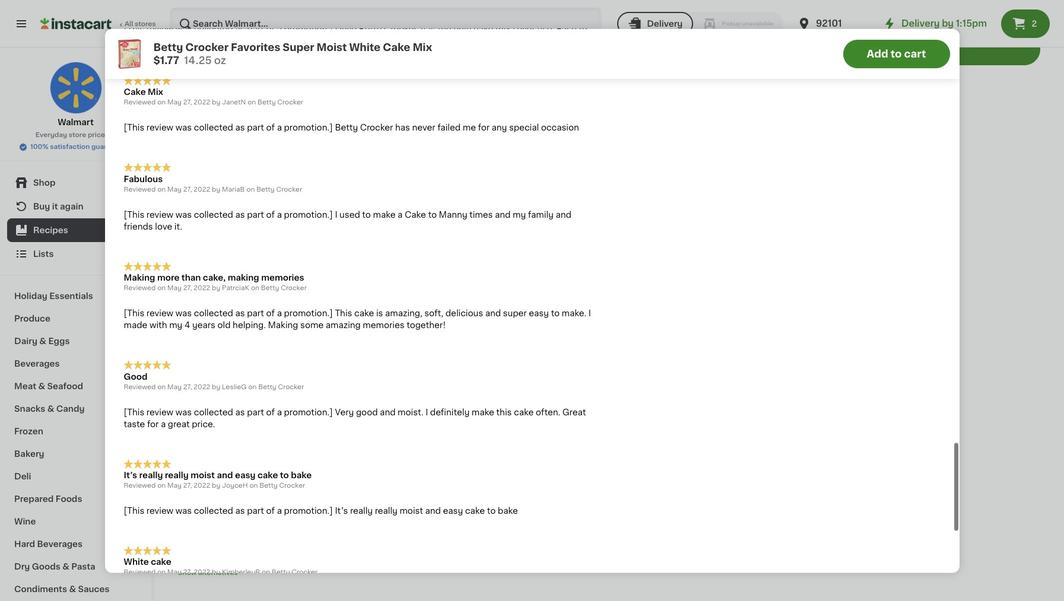 Task type: locate. For each thing, give the bounding box(es) containing it.
& for snacks
[[47, 405, 54, 413]]

white up patrciak
[[230, 266, 255, 275]]

show inside button
[[178, 570, 197, 576]]

part up helping.
[[247, 310, 264, 318]]

0 horizontal spatial moist
[[205, 266, 228, 275]]

was for [this review was collected as part of a promotion.] it's really really moist and easy cake to bake
[[176, 507, 192, 516]]

delivery inside button
[[647, 20, 683, 28]]

by left mariab
[[212, 187, 220, 193]]

for inside [this review was collected as part of a promotion.] very good and moist. i definitely make this cake often. great taste for a great price.
[[147, 420, 159, 429]]

ingredients
[[178, 29, 254, 42]]

memories inside the [this review was collected as part of a promotion.] this cake is amazing, soft, delicious and super easy to make. i made with my 4 years old helping. making some amazing memories together!
[[363, 322, 405, 330]]

part down unselect item image
[[247, 124, 264, 132]]

[this for [this review was collected as part of a promotion.] betty crocker has never failed me for any special occasion
[[124, 124, 144, 132]]

betty right mariab
[[257, 187, 275, 193]]

1 27, from the top
[[183, 100, 192, 106]]

by inside cake mix reviewed on may 27, 2022 by janetn on betty crocker
[[212, 100, 220, 106]]

for right taste at the bottom left of the page
[[147, 420, 159, 429]]

delivery by 1:15pm link
[[883, 17, 987, 31]]

alternatives inside $4.84 show alternatives
[[325, 292, 365, 299]]

1 vertical spatial easy
[[235, 472, 256, 480]]

crocker inside "1 18.25-ounce package white cake mix betty crocker favorites super moist white cake mix $1.77 show alternatives"
[[203, 255, 236, 263]]

product group
[[178, 94, 280, 312], [305, 94, 407, 300], [432, 94, 534, 300], [558, 94, 660, 300], [178, 383, 280, 578], [305, 383, 407, 566]]

0 horizontal spatial make
[[124, 37, 146, 45]]

eggs
[[48, 337, 70, 346]]

6 as from the top
[[235, 507, 245, 516]]

by inside it's really really moist and easy cake to bake reviewed on may 27, 2022 by joyceh on betty crocker
[[212, 483, 220, 489]]

1 horizontal spatial white
[[230, 266, 255, 275]]

this left "often."
[[497, 408, 512, 417]]

love inside [this review was collected as part of a promotion.] i used to make a cake to manny times and my family and friends love it.
[[155, 223, 172, 231]]

2 reviewed from the top
[[124, 187, 156, 193]]

4 27, from the top
[[183, 384, 192, 391]]

27, inside fabulous reviewed on may 27, 2022 by mariab on betty crocker
[[183, 187, 192, 193]]

100% satisfaction guarantee
[[30, 144, 126, 150]]

4 reviewed from the top
[[124, 384, 156, 391]]

made
[[124, 322, 147, 330]]

1 vertical spatial favorites
[[238, 255, 276, 263]]

1 horizontal spatial making
[[268, 322, 298, 330]]

particular
[[297, 37, 337, 45]]

crocker inside betty crocker favorites super moist white cake mix $1.77 14.25 oz
[[185, 42, 229, 52]]

review inside [this review was collected as part of a promotion.] very good and moist. i definitely make this cake often. great taste for a great price.
[[147, 408, 173, 417]]

3 collected from the top
[[194, 211, 233, 219]]

0 horizontal spatial moist
[[191, 472, 215, 480]]

3 as from the top
[[235, 211, 245, 219]]

4 2022 from the top
[[194, 384, 210, 391]]

& left sauces
[[69, 585, 76, 594]]

collected up ounce at top left
[[194, 211, 233, 219]]

making more than cake, making memories reviewed on may 27, 2022 by patrciak on betty crocker
[[124, 274, 307, 292]]

betty up have
[[359, 25, 382, 34]]

5 was from the top
[[176, 408, 192, 417]]

5 review from the top
[[147, 408, 173, 417]]

as up success.
[[235, 25, 245, 34]]

review for [this review was collected as part of a promotion.] very good and moist. i definitely make this cake often. great taste for a great price.
[[147, 408, 173, 417]]

again
[[60, 202, 84, 211]]

betty right leslieg
[[258, 384, 276, 391]]

increment quantity image
[[515, 205, 529, 220]]

1 promotion.] from the top
[[284, 25, 333, 34]]

1 vertical spatial this
[[497, 408, 512, 417]]

14.25
[[184, 55, 212, 65]]

holiday essentials
[[14, 292, 93, 300]]

100% satisfaction guarantee button
[[18, 140, 133, 152]]

1 horizontal spatial bake
[[498, 507, 518, 516]]

review for [this review was collected as part of a promotion.] i used to make a cake to manny times and my family and friends love it.
[[147, 211, 173, 219]]

1 horizontal spatial love
[[340, 25, 357, 34]]

together!
[[407, 322, 446, 330]]

0 vertical spatial super
[[283, 42, 314, 52]]

promotion.] for really
[[284, 507, 333, 516]]

all
[[125, 21, 133, 27]]

& for condiments
[[69, 585, 76, 594]]

part inside the [this review was collected as part of a promotion.] this cake is amazing, soft, delicious and super easy to make. i made with my 4 years old helping. making some amazing memories together!
[[247, 310, 264, 318]]

as inside [this review was collected as part of a promotion.] very good and moist. i definitely make this cake often. great taste for a great price.
[[235, 408, 245, 417]]

1 vertical spatial show
[[178, 304, 197, 310]]

making inside the [this review was collected as part of a promotion.] this cake is amazing, soft, delicious and super easy to make. i made with my 4 years old helping. making some amazing memories together!
[[268, 322, 298, 330]]

0 horizontal spatial the
[[379, 55, 393, 63]]

collected for on
[[194, 310, 233, 318]]

1 horizontal spatial add
[[895, 36, 916, 46]]

2 [this from the top
[[124, 124, 144, 132]]

and inside it's really really moist and easy cake to bake reviewed on may 27, 2022 by joyceh on betty crocker
[[217, 472, 233, 480]]

white up the use
[[349, 42, 381, 52]]

easy inside it's really really moist and easy cake to bake reviewed on may 27, 2022 by joyceh on betty crocker
[[235, 472, 256, 480]]

4 [this from the top
[[124, 310, 144, 318]]

alternatives inside "1 18.25-ounce package white cake mix betty crocker favorites super moist white cake mix $1.77 show alternatives"
[[198, 304, 238, 310]]

2 part from the top
[[247, 124, 264, 132]]

moist up availability.
[[317, 42, 347, 52]]

was up great
[[176, 408, 192, 417]]

leslieg
[[222, 384, 247, 391]]

more
[[157, 274, 180, 282]]

4 may from the top
[[167, 384, 182, 391]]

white right pasta
[[124, 559, 149, 567]]

1 vertical spatial making
[[268, 322, 298, 330]]

add to cart button
[[843, 39, 950, 68]]

mariab
[[222, 187, 245, 193]]

walmart logo image
[[50, 62, 102, 114]]

2022 inside 'making more than cake, making memories reviewed on may 27, 2022 by patrciak on betty crocker'
[[194, 285, 210, 292]]

dairy & eggs link
[[7, 330, 144, 353]]

was up it.
[[176, 211, 192, 219]]

collected inside the [this review was collected as part of a promotion.] i love betty crocker.  it is the only cake mix i ever use.  easy to make and always a success.  i bought this particular box to have one on hand when needed.
[[194, 25, 233, 34]]

0 vertical spatial show alternatives button
[[305, 291, 407, 300]]

1 vertical spatial my
[[169, 322, 182, 330]]

the inside the [this review was collected as part of a promotion.] i love betty crocker.  it is the only cake mix i ever use.  easy to make and always a success.  i bought this particular box to have one on hand when needed.
[[438, 25, 452, 34]]

0 horizontal spatial delivery
[[647, 20, 683, 28]]

2 of from the top
[[266, 124, 275, 132]]

0 vertical spatial bake
[[291, 472, 312, 480]]

1 was from the top
[[176, 25, 192, 34]]

1 vertical spatial white
[[230, 266, 255, 275]]

i
[[335, 25, 338, 34], [513, 25, 515, 34], [243, 37, 245, 45], [335, 211, 338, 219], [589, 310, 591, 318], [426, 408, 428, 417]]

guarantee
[[91, 144, 126, 150]]

a inside the [this review was collected as part of a promotion.] this cake is amazing, soft, delicious and super easy to make. i made with my 4 years old helping. making some amazing memories together!
[[277, 310, 282, 318]]

27, down 14.25
[[183, 100, 192, 106]]

the up "when"
[[438, 25, 452, 34]]

delicious
[[446, 310, 483, 318]]

0 horizontal spatial is
[[376, 310, 383, 318]]

27, down than
[[183, 285, 192, 292]]

by left leslieg
[[212, 384, 220, 391]]

part up 'package'
[[247, 211, 264, 219]]

0 vertical spatial love
[[340, 25, 357, 34]]

5 reviewed from the top
[[124, 483, 156, 489]]

1 may from the top
[[167, 100, 182, 106]]

cart
[[1004, 36, 1026, 46], [904, 49, 926, 58]]

is inside the [this review was collected as part of a promotion.] i love betty crocker.  it is the only cake mix i ever use.  easy to make and always a success.  i bought this particular box to have one on hand when needed.
[[429, 25, 436, 34]]

3 promotion.] from the top
[[284, 211, 333, 219]]

moist up patrciak
[[205, 266, 228, 275]]

0 vertical spatial memories
[[261, 274, 304, 282]]

betty
[[359, 25, 382, 34], [153, 42, 183, 52], [258, 100, 276, 106], [335, 124, 358, 132], [257, 187, 275, 193], [178, 255, 201, 263], [261, 285, 279, 292], [258, 384, 276, 391], [260, 483, 278, 489], [272, 570, 290, 576]]

2 horizontal spatial easy
[[529, 310, 549, 318]]

5 2022 from the top
[[194, 483, 210, 489]]

it's inside it's really really moist and easy cake to bake reviewed on may 27, 2022 by joyceh on betty crocker
[[124, 472, 137, 480]]

1 as from the top
[[235, 25, 245, 34]]

3 part from the top
[[247, 211, 264, 219]]

collected up price.
[[194, 408, 233, 417]]

6 of from the top
[[266, 507, 275, 516]]

1 vertical spatial mix
[[148, 88, 163, 97]]

3 reviewed from the top
[[124, 285, 156, 292]]

my left "family"
[[513, 211, 526, 219]]

1 [this from the top
[[124, 25, 144, 34]]

betty inside cake mix reviewed on may 27, 2022 by janetn on betty crocker
[[258, 100, 276, 106]]

6 promotion.] from the top
[[284, 507, 333, 516]]

everyday store prices
[[35, 132, 109, 138]]

never
[[412, 124, 436, 132]]

2022 down than
[[194, 285, 210, 292]]

27, inside good reviewed on may 27, 2022 by leslieg on betty crocker
[[183, 384, 192, 391]]

part down joyceh at the left bottom of the page
[[247, 507, 264, 516]]

by inside 'making more than cake, making memories reviewed on may 27, 2022 by patrciak on betty crocker'
[[212, 285, 220, 292]]

favorites inside betty crocker favorites super moist white cake mix $1.77 14.25 oz
[[231, 42, 280, 52]]

2 vertical spatial show
[[178, 570, 197, 576]]

candy
[[56, 405, 85, 413]]

bake
[[291, 472, 312, 480], [498, 507, 518, 516]]

janetn
[[222, 100, 246, 106]]

27, left joyceh at the left bottom of the page
[[183, 483, 192, 489]]

a
[[277, 25, 282, 34], [197, 37, 202, 45], [277, 124, 282, 132], [277, 211, 282, 219], [398, 211, 403, 219], [277, 310, 282, 318], [277, 408, 282, 417], [161, 420, 166, 429], [277, 507, 282, 516]]

1 vertical spatial moist
[[205, 266, 228, 275]]

6 [this from the top
[[124, 507, 144, 516]]

2 27, from the top
[[183, 187, 192, 193]]

white inside "1 18.25-ounce package white cake mix betty crocker favorites super moist white cake mix $1.77 show alternatives"
[[230, 266, 255, 275]]

betty left has
[[335, 124, 358, 132]]

1 horizontal spatial easy
[[443, 507, 463, 516]]

1 vertical spatial $1.77
[[178, 290, 199, 299]]

1 vertical spatial bake
[[498, 507, 518, 516]]

1 vertical spatial store
[[69, 132, 86, 138]]

as up helping.
[[235, 310, 245, 318]]

27, up great
[[183, 384, 192, 391]]

my inside the [this review was collected as part of a promotion.] this cake is amazing, soft, delicious and super easy to make. i made with my 4 years old helping. making some amazing memories together!
[[169, 322, 182, 330]]

mix inside "1 18.25-ounce package white cake mix betty crocker favorites super moist white cake mix $1.77 show alternatives"
[[178, 278, 193, 287]]

easy
[[557, 25, 577, 34]]

promotion.] inside [this review was collected as part of a promotion.] very good and moist. i definitely make this cake often. great taste for a great price.
[[284, 408, 333, 417]]

my left 4
[[169, 322, 182, 330]]

& left candy
[[47, 405, 54, 413]]

cake down 'package'
[[257, 266, 278, 275]]

0 vertical spatial the
[[438, 25, 452, 34]]

snacks & candy link
[[7, 398, 144, 420]]

3 was from the top
[[176, 211, 192, 219]]

& left eggs
[[39, 337, 46, 346]]

1 vertical spatial make
[[373, 211, 396, 219]]

as up ounce at top left
[[235, 211, 245, 219]]

cake right walmart link
[[124, 88, 146, 97]]

4 was from the top
[[176, 310, 192, 318]]

super down white
[[178, 266, 203, 275]]

is left amazing,
[[376, 310, 383, 318]]

2 vertical spatial alternatives
[[198, 570, 238, 576]]

2022 inside good reviewed on may 27, 2022 by leslieg on betty crocker
[[194, 384, 210, 391]]

review for [this review was collected as part of a promotion.] it's really really moist and easy cake to bake
[[147, 507, 173, 516]]

by left joyceh at the left bottom of the page
[[212, 483, 220, 489]]

i left used
[[335, 211, 338, 219]]

4 review from the top
[[147, 310, 173, 318]]

4 promotion.] from the top
[[284, 310, 333, 318]]

years
[[192, 322, 215, 330]]

my inside [this review was collected as part of a promotion.] i used to make a cake to manny times and my family and friends love it.
[[513, 211, 526, 219]]

[this for [this review was collected as part of a promotion.] this cake is amazing, soft, delicious and super easy to make. i made with my 4 years old helping. making some amazing memories together!
[[124, 310, 144, 318]]

1 horizontal spatial mix
[[496, 25, 511, 34]]

0 vertical spatial add
[[895, 36, 916, 46]]

betty down white
[[178, 255, 201, 263]]

to inside it's really really moist and easy cake to bake reviewed on may 27, 2022 by joyceh on betty crocker
[[280, 472, 289, 480]]

as down leslieg
[[235, 408, 245, 417]]

6 part from the top
[[247, 507, 264, 516]]

1 horizontal spatial my
[[513, 211, 526, 219]]

when
[[443, 37, 466, 45]]

1 horizontal spatial super
[[283, 42, 314, 52]]

review inside the [this review was collected as part of a promotion.] this cake is amazing, soft, delicious and super easy to make. i made with my 4 years old helping. making some amazing memories together!
[[147, 310, 173, 318]]

0 vertical spatial mix
[[496, 25, 511, 34]]

moist.
[[398, 408, 424, 417]]

[this inside [this review was collected as part of a promotion.] very good and moist. i definitely make this cake often. great taste for a great price.
[[124, 408, 144, 417]]

0 horizontal spatial it's
[[124, 472, 137, 480]]

taste
[[124, 420, 145, 429]]

decrement quantity image
[[436, 205, 451, 220], [563, 205, 577, 220]]

6 2022 from the top
[[194, 570, 210, 576]]

2 button
[[1002, 9, 1050, 38]]

by left janetn
[[212, 100, 220, 106]]

2022 left mariab
[[194, 187, 210, 193]]

moist
[[317, 42, 347, 52], [205, 266, 228, 275]]

2 vertical spatial easy
[[443, 507, 463, 516]]

increment quantity image
[[261, 205, 275, 220], [388, 205, 402, 220], [261, 495, 275, 509], [388, 495, 402, 509]]

1 vertical spatial it's
[[335, 507, 348, 516]]

4 collected from the top
[[194, 310, 233, 318]]

1 reviewed from the top
[[124, 100, 156, 106]]

is right it in the top left of the page
[[429, 25, 436, 34]]

1 of from the top
[[266, 25, 275, 34]]

add up add to cart
[[895, 36, 916, 46]]

5 of from the top
[[266, 408, 275, 417]]

beverages down the dairy & eggs
[[14, 360, 60, 368]]

1 vertical spatial the
[[379, 55, 393, 63]]

1 horizontal spatial the
[[438, 25, 452, 34]]

promotion.] for good
[[284, 408, 333, 417]]

part for to
[[247, 507, 264, 516]]

None search field
[[170, 7, 602, 40]]

may inside cake mix reviewed on may 27, 2022 by janetn on betty crocker
[[167, 100, 182, 106]]

part inside [this review was collected as part of a promotion.] very good and moist. i definitely make this cake often. great taste for a great price.
[[247, 408, 264, 417]]

was down it's really really moist and easy cake to bake reviewed on may 27, 2022 by joyceh on betty crocker
[[176, 507, 192, 516]]

5 [this from the top
[[124, 408, 144, 417]]

2 as from the top
[[235, 124, 245, 132]]

2 vertical spatial mix
[[178, 278, 193, 287]]

0 vertical spatial white
[[349, 42, 381, 52]]

collected up success.
[[194, 25, 233, 34]]

cake left manny
[[405, 211, 426, 219]]

0 horizontal spatial memories
[[261, 274, 304, 282]]

show up 4
[[178, 304, 197, 310]]

18.25-
[[184, 231, 210, 239]]

6 27, from the top
[[183, 570, 192, 576]]

0 vertical spatial mix
[[413, 42, 432, 52]]

3 may from the top
[[167, 285, 182, 292]]

6 was from the top
[[176, 507, 192, 516]]

mix
[[496, 25, 511, 34], [226, 243, 242, 251]]

1 horizontal spatial moist
[[317, 42, 347, 52]]

i inside [this review was collected as part of a promotion.] very good and moist. i definitely make this cake often. great taste for a great price.
[[426, 408, 428, 417]]

betty inside "1 18.25-ounce package white cake mix betty crocker favorites super moist white cake mix $1.77 show alternatives"
[[178, 255, 201, 263]]

★★★★★
[[124, 76, 171, 86], [124, 76, 171, 86], [124, 163, 171, 173], [124, 163, 171, 173], [124, 262, 171, 271], [124, 262, 171, 271], [124, 361, 171, 370], [124, 361, 171, 370], [124, 460, 171, 469], [124, 460, 171, 469], [124, 546, 171, 556], [124, 546, 171, 556]]

1 vertical spatial for
[[147, 420, 159, 429]]

bakery link
[[7, 443, 144, 465]]

3 2022 from the top
[[194, 285, 210, 292]]

was down cake mix reviewed on may 27, 2022 by janetn on betty crocker
[[176, 124, 192, 132]]

review for [this review was collected as part of a promotion.] this cake is amazing, soft, delicious and super easy to make. i made with my 4 years old helping. making some amazing memories together!
[[147, 310, 173, 318]]

show down $4.84
[[305, 292, 323, 299]]

[this inside the [this review was collected as part of a promotion.] this cake is amazing, soft, delicious and super easy to make. i made with my 4 years old helping. making some amazing memories together!
[[124, 310, 144, 318]]

love up box
[[340, 25, 357, 34]]

6 reviewed from the top
[[124, 570, 156, 576]]

of for on
[[266, 310, 275, 318]]

is inside the [this review was collected as part of a promotion.] this cake is amazing, soft, delicious and super easy to make. i made with my 4 years old helping. making some amazing memories together!
[[376, 310, 383, 318]]

part for mariab
[[247, 211, 264, 219]]

favorites down 'package'
[[238, 255, 276, 263]]

collected down cake mix reviewed on may 27, 2022 by janetn on betty crocker
[[194, 124, 233, 132]]

wine link
[[7, 511, 144, 533]]

promotion.] for used
[[284, 211, 333, 219]]

has
[[395, 124, 410, 132]]

1 horizontal spatial cart
[[1004, 36, 1026, 46]]

4 of from the top
[[266, 310, 275, 318]]

delivery for delivery
[[647, 20, 683, 28]]

0 vertical spatial $1.77
[[153, 55, 179, 65]]

have
[[368, 37, 387, 45]]

it's really really moist and easy cake to bake reviewed on may 27, 2022 by joyceh on betty crocker
[[124, 472, 312, 489]]

as inside [this review was collected as part of a promotion.] i used to make a cake to manny times and my family and friends love it.
[[235, 211, 245, 219]]

making inside 'making more than cake, making memories reviewed on may 27, 2022 by patrciak on betty crocker'
[[124, 274, 155, 282]]

1 vertical spatial memories
[[363, 322, 405, 330]]

3 of from the top
[[266, 211, 275, 219]]

1 horizontal spatial for
[[478, 124, 490, 132]]

5 part from the top
[[247, 408, 264, 417]]

0 horizontal spatial cart
[[904, 49, 926, 58]]

part up 'bought'
[[247, 25, 264, 34]]

[this review was collected as part of a promotion.] very good and moist. i definitely make this cake often. great taste for a great price.
[[124, 408, 586, 429]]

alternatives inside button
[[198, 570, 238, 576]]

to inside the [this review was collected as part of a promotion.] this cake is amazing, soft, delicious and super easy to make. i made with my 4 years old helping. making some amazing memories together!
[[551, 310, 560, 318]]

1 2022 from the top
[[194, 100, 210, 106]]

the left full
[[379, 55, 393, 63]]

collected for leslieg
[[194, 408, 233, 417]]

betty down stores
[[153, 42, 183, 52]]

1 horizontal spatial is
[[429, 25, 436, 34]]

decrement quantity image
[[183, 205, 197, 220], [310, 205, 324, 220], [183, 495, 197, 509], [310, 495, 324, 509]]

2 promotion.] from the top
[[284, 124, 333, 132]]

add for add to cart
[[867, 49, 889, 58]]

0 vertical spatial cart
[[1004, 36, 1026, 46]]

essentials
[[49, 292, 93, 300]]

make right the definitely
[[472, 408, 494, 417]]

collected inside [this review was collected as part of a promotion.] i used to make a cake to manny times and my family and friends love it.
[[194, 211, 233, 219]]

0 vertical spatial my
[[513, 211, 526, 219]]

6 review from the top
[[147, 507, 173, 516]]

$1.77 inside betty crocker favorites super moist white cake mix $1.77 14.25 oz
[[153, 55, 179, 65]]

2 decrement quantity image from the left
[[563, 205, 577, 220]]

0 horizontal spatial mix
[[148, 88, 163, 97]]

favorites up 'based'
[[231, 42, 280, 52]]

wine
[[14, 518, 36, 526]]

this inside the [this review was collected as part of a promotion.] i love betty crocker.  it is the only cake mix i ever use.  easy to make and always a success.  i bought this particular box to have one on hand when needed.
[[280, 37, 295, 45]]

suggestions
[[178, 55, 230, 63]]

moist
[[191, 472, 215, 480], [400, 507, 423, 516]]

beverages
[[14, 360, 60, 368], [37, 540, 83, 549]]

0 horizontal spatial this
[[280, 37, 295, 45]]

5
[[918, 36, 925, 46]]

3 [this from the top
[[124, 211, 144, 219]]

show left 'kimberleyr' at the left
[[178, 570, 197, 576]]

2
[[1032, 20, 1037, 28]]

was up always
[[176, 25, 192, 34]]

[this for [this review was collected as part of a promotion.] it's really really moist and easy cake to bake
[[124, 507, 144, 516]]

prepared
[[14, 495, 54, 503]]

fabulous
[[124, 175, 163, 184]]

this
[[280, 37, 295, 45], [497, 408, 512, 417]]

white inside betty crocker favorites super moist white cake mix $1.77 14.25 oz
[[349, 42, 381, 52]]

3 27, from the top
[[183, 285, 192, 292]]

$1.77 down always
[[153, 55, 179, 65]]

prepared foods
[[14, 495, 82, 503]]

6 collected from the top
[[194, 507, 233, 516]]

2022
[[194, 100, 210, 106], [194, 187, 210, 193], [194, 285, 210, 292], [194, 384, 210, 391], [194, 483, 210, 489], [194, 570, 210, 576]]

0 horizontal spatial my
[[169, 322, 182, 330]]

0 vertical spatial this
[[280, 37, 295, 45]]

27, left mariab
[[183, 187, 192, 193]]

2 vertical spatial make
[[472, 408, 494, 417]]

making left some
[[268, 322, 298, 330]]

store up 100% satisfaction guarantee button
[[69, 132, 86, 138]]

2 vertical spatial white
[[124, 559, 149, 567]]

white
[[178, 243, 202, 251]]

unselect item image
[[264, 99, 275, 110]]

0 vertical spatial easy
[[529, 310, 549, 318]]

2 may from the top
[[167, 187, 182, 193]]

2 horizontal spatial white
[[349, 42, 381, 52]]

i right moist.
[[426, 408, 428, 417]]

6 may from the top
[[167, 570, 182, 576]]

love
[[340, 25, 357, 34], [155, 223, 172, 231]]

quantities.
[[589, 55, 633, 63]]

super right 'bought'
[[283, 42, 314, 52]]

reviewed inside good reviewed on may 27, 2022 by leslieg on betty crocker
[[124, 384, 156, 391]]

5 may from the top
[[167, 483, 182, 489]]

to
[[579, 25, 588, 34], [991, 36, 1002, 46], [357, 37, 365, 45], [891, 49, 902, 58], [469, 55, 477, 63], [362, 211, 371, 219], [428, 211, 437, 219], [551, 310, 560, 318], [280, 472, 289, 480], [487, 507, 496, 516]]

$1.77
[[153, 55, 179, 65], [178, 290, 199, 299]]

1 horizontal spatial this
[[497, 408, 512, 417]]

0 horizontal spatial making
[[124, 274, 155, 282]]

1 horizontal spatial make
[[373, 211, 396, 219]]

i inside the [this review was collected as part of a promotion.] this cake is amazing, soft, delicious and super easy to make. i made with my 4 years old helping. making some amazing memories together!
[[589, 310, 591, 318]]

bake inside it's really really moist and easy cake to bake reviewed on may 27, 2022 by joyceh on betty crocker
[[291, 472, 312, 480]]

2022 inside white cake reviewed on may 27, 2022 by kimberleyr on betty crocker
[[194, 570, 210, 576]]

0 vertical spatial making
[[124, 274, 155, 282]]

$4.84 show alternatives
[[305, 278, 365, 299]]

1 part from the top
[[247, 25, 264, 34]]

4 part from the top
[[247, 310, 264, 318]]

white
[[349, 42, 381, 52], [230, 266, 255, 275], [124, 559, 149, 567]]

4 as from the top
[[235, 310, 245, 318]]

for right 'me'
[[478, 124, 490, 132]]

0 vertical spatial make
[[124, 37, 146, 45]]

was inside [this review was collected as part of a promotion.] i used to make a cake to manny times and my family and friends love it.
[[176, 211, 192, 219]]

white inside white cake reviewed on may 27, 2022 by kimberleyr on betty crocker
[[124, 559, 149, 567]]

store down particular
[[288, 55, 310, 63]]

package
[[239, 231, 276, 239]]

always
[[166, 37, 195, 45]]

ounce
[[210, 231, 237, 239]]

love left it.
[[155, 223, 172, 231]]

0 vertical spatial it's
[[124, 472, 137, 480]]

really
[[139, 472, 163, 480], [165, 472, 189, 480], [350, 507, 373, 516], [375, 507, 398, 516]]

mix up needed.
[[496, 25, 511, 34]]

$4.84
[[305, 278, 330, 287]]

add down 92101 popup button
[[867, 49, 889, 58]]

0 vertical spatial moist
[[317, 42, 347, 52]]

as inside the [this review was collected as part of a promotion.] this cake is amazing, soft, delicious and super easy to make. i made with my 4 years old helping. making some amazing memories together!
[[235, 310, 245, 318]]

was inside [this review was collected as part of a promotion.] very good and moist. i definitely make this cake often. great taste for a great price.
[[176, 408, 192, 417]]

show inside "1 18.25-ounce package white cake mix betty crocker favorites super moist white cake mix $1.77 show alternatives"
[[178, 304, 197, 310]]

2 horizontal spatial make
[[472, 408, 494, 417]]

& for dairy
[[39, 337, 46, 346]]

0 vertical spatial is
[[429, 25, 436, 34]]

of inside [this review was collected as part of a promotion.] i used to make a cake to manny times and my family and friends love it.
[[266, 211, 275, 219]]

2 review from the top
[[147, 124, 173, 132]]

1 vertical spatial alternatives
[[198, 304, 238, 310]]

1 review from the top
[[147, 25, 173, 34]]

cake up full
[[383, 42, 410, 52]]

2022 left leslieg
[[194, 384, 210, 391]]

2 2022 from the top
[[194, 187, 210, 193]]

0 horizontal spatial mix
[[226, 243, 242, 251]]

special
[[509, 124, 539, 132]]

walmart link
[[50, 62, 102, 128]]

goods
[[32, 563, 60, 571]]

collected down it's really really moist and easy cake to bake reviewed on may 27, 2022 by joyceh on betty crocker
[[194, 507, 233, 516]]

betty inside 'making more than cake, making memories reviewed on may 27, 2022 by patrciak on betty crocker'
[[261, 285, 279, 292]]

decrement quantity image left times
[[436, 205, 451, 220]]

needed.
[[468, 37, 502, 45]]

betty right 'kimberleyr' at the left
[[272, 570, 290, 576]]

make down all stores
[[124, 37, 146, 45]]

[this review was collected as part of a promotion.] this cake is amazing, soft, delicious and super easy to make. i made with my 4 years old helping. making some amazing memories together!
[[124, 310, 591, 330]]

1 horizontal spatial delivery
[[902, 19, 940, 28]]

by down cake,
[[212, 285, 220, 292]]

making left more
[[124, 274, 155, 282]]

0 horizontal spatial white
[[124, 559, 149, 567]]

promotion.] for cake
[[284, 310, 333, 318]]

[this for [this review was collected as part of a promotion.] very good and moist. i definitely make this cake often. great taste for a great price.
[[124, 408, 144, 417]]

1 vertical spatial mix
[[226, 243, 242, 251]]

2 was from the top
[[176, 124, 192, 132]]

1:15pm
[[956, 19, 987, 28]]

2 horizontal spatial mix
[[413, 42, 432, 52]]

1 horizontal spatial mix
[[178, 278, 193, 287]]

part down good reviewed on may 27, 2022 by leslieg on betty crocker
[[247, 408, 264, 417]]

may
[[167, 100, 182, 106], [167, 187, 182, 193], [167, 285, 182, 292], [167, 384, 182, 391], [167, 483, 182, 489], [167, 570, 182, 576]]

0 vertical spatial alternatives
[[325, 292, 365, 299]]

5 promotion.] from the top
[[284, 408, 333, 417]]

a for used
[[277, 211, 282, 219]]

0 vertical spatial show
[[305, 292, 323, 299]]

& for meat
[[38, 382, 45, 391]]

0 horizontal spatial super
[[178, 266, 203, 275]]

may inside fabulous reviewed on may 27, 2022 by mariab on betty crocker
[[167, 187, 182, 193]]

27, inside white cake reviewed on may 27, 2022 by kimberleyr on betty crocker
[[183, 570, 192, 576]]

reviewed
[[124, 100, 156, 106], [124, 187, 156, 193], [124, 285, 156, 292], [124, 384, 156, 391], [124, 483, 156, 489], [124, 570, 156, 576]]

memories left $4.84
[[261, 274, 304, 282]]

betty right patrciak
[[261, 285, 279, 292]]

2 collected from the top
[[194, 124, 233, 132]]

3 review from the top
[[147, 211, 173, 219]]

1 vertical spatial super
[[178, 266, 203, 275]]

mix inside cake mix reviewed on may 27, 2022 by janetn on betty crocker
[[148, 88, 163, 97]]

memories down amazing,
[[363, 322, 405, 330]]

2022 left 'kimberleyr' at the left
[[194, 570, 210, 576]]

as for by
[[235, 124, 245, 132]]

great
[[168, 420, 190, 429]]

prices
[[88, 132, 109, 138]]

was for [this review was collected as part of a promotion.] betty crocker has never failed me for any special occasion
[[176, 124, 192, 132]]

promotion.] for love
[[284, 25, 333, 34]]

27, inside 'making more than cake, making memories reviewed on may 27, 2022 by patrciak on betty crocker'
[[183, 285, 192, 292]]

crocker.
[[384, 25, 419, 34]]

5 collected from the top
[[194, 408, 233, 417]]

2022 left janetn
[[194, 100, 210, 106]]

beverages up dry goods & pasta
[[37, 540, 83, 549]]

mix
[[413, 42, 432, 52], [148, 88, 163, 97], [178, 278, 193, 287]]

delivery button
[[618, 12, 694, 36]]

review inside the [this review was collected as part of a promotion.] i love betty crocker.  it is the only cake mix i ever use.  easy to make and always a success.  i bought this particular box to have one on hand when needed.
[[147, 25, 173, 34]]

1 collected from the top
[[194, 25, 233, 34]]

0 horizontal spatial add
[[867, 49, 889, 58]]

show alternatives button
[[305, 291, 407, 300], [178, 303, 280, 312], [178, 569, 280, 578]]

27, left 'kimberleyr' at the left
[[183, 570, 192, 576]]

frozen link
[[7, 420, 144, 443]]

promotion.] inside the [this review was collected as part of a promotion.] i love betty crocker.  it is the only cake mix i ever use.  easy to make and always a success.  i bought this particular box to have one on hand when needed.
[[284, 25, 333, 34]]

0 horizontal spatial for
[[147, 420, 159, 429]]

1 vertical spatial add
[[867, 49, 889, 58]]

5 as from the top
[[235, 408, 245, 417]]

$1.77 down than
[[178, 290, 199, 299]]

collected for by
[[194, 124, 233, 132]]

i right make.
[[589, 310, 591, 318]]

0 horizontal spatial love
[[155, 223, 172, 231]]

0 horizontal spatial decrement quantity image
[[436, 205, 451, 220]]

1 horizontal spatial store
[[288, 55, 310, 63]]

i up particular
[[335, 25, 338, 34]]

0 vertical spatial moist
[[191, 472, 215, 480]]

show
[[305, 292, 323, 299], [178, 304, 197, 310], [178, 570, 197, 576]]

5 27, from the top
[[183, 483, 192, 489]]

decrement quantity image right "family"
[[563, 205, 577, 220]]

1 vertical spatial love
[[155, 223, 172, 231]]

was up 4
[[176, 310, 192, 318]]



Task type: vqa. For each thing, say whether or not it's contained in the screenshot.
Dollar in FAMILY DOLLAR GENERAL MERCHANDISE ESSENTIALS GROCERIES
no



Task type: describe. For each thing, give the bounding box(es) containing it.
by inside white cake reviewed on may 27, 2022 by kimberleyr on betty crocker
[[212, 570, 220, 576]]

1 vertical spatial moist
[[400, 507, 423, 516]]

condiments & sauces
[[14, 585, 110, 594]]

0 vertical spatial beverages
[[14, 360, 60, 368]]

crocker inside fabulous reviewed on may 27, 2022 by mariab on betty crocker
[[276, 187, 302, 193]]

1 18.25-ounce package white cake mix betty crocker favorites super moist white cake mix $1.77 show alternatives
[[178, 231, 278, 310]]

hard
[[14, 540, 35, 549]]

satisfaction
[[50, 144, 90, 150]]

produce link
[[7, 308, 144, 330]]

of inside the [this review was collected as part of a promotion.] i love betty crocker.  it is the only cake mix i ever use.  easy to make and always a success.  i bought this particular box to have one on hand when needed.
[[266, 25, 275, 34]]

was for [this review was collected as part of a promotion.] this cake is amazing, soft, delicious and super easy to make. i made with my 4 years old helping. making some amazing memories together!
[[176, 310, 192, 318]]

0 vertical spatial store
[[288, 55, 310, 63]]

definitely
[[430, 408, 470, 417]]

part inside the [this review was collected as part of a promotion.] i love betty crocker.  it is the only cake mix i ever use.  easy to make and always a success.  i bought this particular box to have one on hand when needed.
[[247, 25, 264, 34]]

[this for [this review was collected as part of a promotion.] i love betty crocker.  it is the only cake mix i ever use.  easy to make and always a success.  i bought this particular box to have one on hand when needed.
[[124, 25, 144, 34]]

buy
[[33, 202, 50, 211]]

4
[[185, 322, 190, 330]]

shop link
[[7, 171, 144, 195]]

delivery for delivery by 1:15pm
[[902, 19, 940, 28]]

1 vertical spatial show alternatives button
[[178, 303, 280, 312]]

very
[[335, 408, 354, 417]]

good
[[124, 373, 148, 381]]

moist inside betty crocker favorites super moist white cake mix $1.77 14.25 oz
[[317, 42, 347, 52]]

a for love
[[277, 25, 282, 34]]

foods
[[56, 495, 82, 503]]

buy it again link
[[7, 195, 144, 218]]

as for to
[[235, 507, 245, 516]]

cake inside [this review was collected as part of a promotion.] i used to make a cake to manny times and my family and friends love it.
[[405, 211, 426, 219]]

snacks
[[14, 405, 45, 413]]

betty inside fabulous reviewed on may 27, 2022 by mariab on betty crocker
[[257, 187, 275, 193]]

moist inside it's really really moist and easy cake to bake reviewed on may 27, 2022 by joyceh on betty crocker
[[191, 472, 215, 480]]

shop
[[33, 179, 55, 187]]

part for leslieg
[[247, 408, 264, 417]]

instacart logo image
[[40, 17, 112, 31]]

than
[[182, 274, 201, 282]]

add for add 5 ingredients to cart
[[895, 36, 916, 46]]

bought
[[248, 37, 278, 45]]

as for on
[[235, 310, 245, 318]]

was for [this review was collected as part of a promotion.] very good and moist. i definitely make this cake often. great taste for a great price.
[[176, 408, 192, 417]]

cake inside the [this review was collected as part of a promotion.] i love betty crocker.  it is the only cake mix i ever use.  easy to make and always a success.  i bought this particular box to have one on hand when needed.
[[474, 25, 494, 34]]

list
[[454, 55, 466, 63]]

some
[[300, 322, 324, 330]]

reviewed inside white cake reviewed on may 27, 2022 by kimberleyr on betty crocker
[[124, 570, 156, 576]]

was for [this review was collected as part of a promotion.] i love betty crocker.  it is the only cake mix i ever use.  easy to make and always a success.  i bought this particular box to have one on hand when needed.
[[176, 25, 192, 34]]

$1.77 inside "1 18.25-ounce package white cake mix betty crocker favorites super moist white cake mix $1.77 show alternatives"
[[178, 290, 199, 299]]

cake inside "1 18.25-ounce package white cake mix betty crocker favorites super moist white cake mix $1.77 show alternatives"
[[257, 266, 278, 275]]

only
[[454, 25, 472, 34]]

betty inside betty crocker favorites super moist white cake mix $1.77 14.25 oz
[[153, 42, 183, 52]]

reviewed inside cake mix reviewed on may 27, 2022 by janetn on betty crocker
[[124, 100, 156, 106]]

holiday essentials link
[[7, 285, 144, 308]]

cake inside cake mix reviewed on may 27, 2022 by janetn on betty crocker
[[124, 88, 146, 97]]

show inside $4.84 show alternatives
[[305, 292, 323, 299]]

of for by
[[266, 124, 275, 132]]

1 horizontal spatial it's
[[335, 507, 348, 516]]

great
[[563, 408, 586, 417]]

dry
[[14, 563, 30, 571]]

used
[[340, 211, 360, 219]]

often.
[[536, 408, 561, 417]]

cake inside it's really really moist and easy cake to bake reviewed on may 27, 2022 by joyceh on betty crocker
[[258, 472, 278, 480]]

ingredient
[[409, 55, 452, 63]]

part for by
[[247, 124, 264, 132]]

may inside white cake reviewed on may 27, 2022 by kimberleyr on betty crocker
[[167, 570, 182, 576]]

super inside "1 18.25-ounce package white cake mix betty crocker favorites super moist white cake mix $1.77 show alternatives"
[[178, 266, 203, 275]]

it.
[[174, 223, 182, 231]]

super
[[503, 310, 527, 318]]

1 vertical spatial cart
[[904, 49, 926, 58]]

stores
[[135, 21, 156, 27]]

[this review was collected as part of a promotion.] betty crocker has never failed me for any special occasion
[[124, 124, 579, 132]]

cake inside white cake reviewed on may 27, 2022 by kimberleyr on betty crocker
[[151, 559, 171, 567]]

review for [this review was collected as part of a promotion.] betty crocker has never failed me for any special occasion
[[147, 124, 173, 132]]

fabulous reviewed on may 27, 2022 by mariab on betty crocker
[[124, 175, 302, 193]]

on inside the [this review was collected as part of a promotion.] i love betty crocker.  it is the only cake mix i ever use.  easy to make and always a success.  i bought this particular box to have one on hand when needed.
[[407, 37, 418, 45]]

betty crocker favorites super moist white cake mix $1.77 14.25 oz
[[153, 42, 432, 65]]

part for on
[[247, 310, 264, 318]]

27, inside it's really really moist and easy cake to bake reviewed on may 27, 2022 by joyceh on betty crocker
[[183, 483, 192, 489]]

mix inside the [this review was collected as part of a promotion.] i love betty crocker.  it is the only cake mix i ever use.  easy to make and always a success.  i bought this particular box to have one on hand when needed.
[[496, 25, 511, 34]]

recipes link
[[7, 218, 144, 242]]

dry goods & pasta link
[[7, 556, 144, 578]]

review for [this review was collected as part of a promotion.] i love betty crocker.  it is the only cake mix i ever use.  easy to make and always a success.  i bought this particular box to have one on hand when needed.
[[147, 25, 173, 34]]

2022 inside cake mix reviewed on may 27, 2022 by janetn on betty crocker
[[194, 100, 210, 106]]

[this review was collected as part of a promotion.] i love betty crocker.  it is the only cake mix i ever use.  easy to make and always a success.  i bought this particular box to have one on hand when needed.
[[124, 25, 588, 45]]

1 decrement quantity image from the left
[[436, 205, 451, 220]]

i left 'bought'
[[243, 37, 245, 45]]

one
[[390, 37, 405, 45]]

make inside [this review was collected as part of a promotion.] very good and moist. i definitely make this cake often. great taste for a great price.
[[472, 408, 494, 417]]

a for cake
[[277, 310, 282, 318]]

lists
[[33, 250, 54, 258]]

make inside [this review was collected as part of a promotion.] i used to make a cake to manny times and my family and friends love it.
[[373, 211, 396, 219]]

items
[[546, 55, 569, 63]]

cake inside [this review was collected as part of a promotion.] very good and moist. i definitely make this cake often. great taste for a great price.
[[514, 408, 534, 417]]

betty inside good reviewed on may 27, 2022 by leslieg on betty crocker
[[258, 384, 276, 391]]

availability.
[[312, 55, 358, 63]]

produce
[[14, 315, 50, 323]]

by up 'ingredients'
[[942, 19, 954, 28]]

crocker inside good reviewed on may 27, 2022 by leslieg on betty crocker
[[278, 384, 304, 391]]

hard beverages link
[[7, 533, 144, 556]]

a for crocker
[[277, 124, 282, 132]]

1 vertical spatial beverages
[[37, 540, 83, 549]]

as for leslieg
[[235, 408, 245, 417]]

are
[[232, 55, 246, 63]]

cake inside "1 18.25-ounce package white cake mix betty crocker favorites super moist white cake mix $1.77 show alternatives"
[[204, 243, 224, 251]]

making
[[228, 274, 259, 282]]

a for really
[[277, 507, 282, 516]]

cake inside the [this review was collected as part of a promotion.] this cake is amazing, soft, delicious and super easy to make. i made with my 4 years old helping. making some amazing memories together!
[[354, 310, 374, 318]]

cake inside betty crocker favorites super moist white cake mix $1.77 14.25 oz
[[383, 42, 410, 52]]

i inside [this review was collected as part of a promotion.] i used to make a cake to manny times and my family and friends love it.
[[335, 211, 338, 219]]

oz
[[214, 55, 226, 65]]

and inside the [this review was collected as part of a promotion.] i love betty crocker.  it is the only cake mix i ever use.  easy to make and always a success.  i bought this particular box to have one on hand when needed.
[[148, 37, 164, 45]]

times
[[470, 211, 493, 219]]

full
[[395, 55, 407, 63]]

lists link
[[7, 242, 144, 266]]

all stores link
[[40, 7, 157, 40]]

may inside it's really really moist and easy cake to bake reviewed on may 27, 2022 by joyceh on betty crocker
[[167, 483, 182, 489]]

betty inside white cake reviewed on may 27, 2022 by kimberleyr on betty crocker
[[272, 570, 290, 576]]

as for mariab
[[235, 211, 245, 219]]

price.
[[192, 420, 215, 429]]

reviewed inside 'making more than cake, making memories reviewed on may 27, 2022 by patrciak on betty crocker'
[[124, 285, 156, 292]]

success.
[[204, 37, 241, 45]]

betty inside it's really really moist and easy cake to bake reviewed on may 27, 2022 by joyceh on betty crocker
[[260, 483, 278, 489]]

as inside the [this review was collected as part of a promotion.] i love betty crocker.  it is the only cake mix i ever use.  easy to make and always a success.  i bought this particular box to have one on hand when needed.
[[235, 25, 245, 34]]

occasion
[[541, 124, 579, 132]]

collected for mariab
[[194, 211, 233, 219]]

service type group
[[618, 12, 783, 36]]

0 horizontal spatial store
[[69, 132, 86, 138]]

manny
[[439, 211, 468, 219]]

super inside betty crocker favorites super moist white cake mix $1.77 14.25 oz
[[283, 42, 314, 52]]

it
[[421, 25, 427, 34]]

crocker inside it's really really moist and easy cake to bake reviewed on may 27, 2022 by joyceh on betty crocker
[[279, 483, 305, 489]]

reviewed inside it's really really moist and easy cake to bake reviewed on may 27, 2022 by joyceh on betty crocker
[[124, 483, 156, 489]]

27, inside cake mix reviewed on may 27, 2022 by janetn on betty crocker
[[183, 100, 192, 106]]

white cake reviewed on may 27, 2022 by kimberleyr on betty crocker
[[124, 559, 318, 576]]

[this for [this review was collected as part of a promotion.] i used to make a cake to manny times and my family and friends love it.
[[124, 211, 144, 219]]

2 vertical spatial show alternatives button
[[178, 569, 280, 578]]

snacks & candy
[[14, 405, 85, 413]]

make inside the [this review was collected as part of a promotion.] i love betty crocker.  it is the only cake mix i ever use.  easy to make and always a success.  i bought this particular box to have one on hand when needed.
[[124, 37, 146, 45]]

reviewed inside fabulous reviewed on may 27, 2022 by mariab on betty crocker
[[124, 187, 156, 193]]

add 5 ingredients to cart
[[895, 36, 1026, 46]]

this
[[335, 310, 352, 318]]

cake,
[[203, 274, 226, 282]]

make.
[[562, 310, 587, 318]]

2022 inside it's really really moist and easy cake to bake reviewed on may 27, 2022 by joyceh on betty crocker
[[194, 483, 210, 489]]

may inside 'making more than cake, making memories reviewed on may 27, 2022 by patrciak on betty crocker'
[[167, 285, 182, 292]]

friends
[[124, 223, 153, 231]]

& left pasta
[[62, 563, 69, 571]]

promotion.] for crocker
[[284, 124, 333, 132]]

betty inside the [this review was collected as part of a promotion.] i love betty crocker.  it is the only cake mix i ever use.  easy to make and always a success.  i bought this particular box to have one on hand when needed.
[[359, 25, 382, 34]]

holiday
[[14, 292, 47, 300]]

a for good
[[277, 408, 282, 417]]

moist inside "1 18.25-ounce package white cake mix betty crocker favorites super moist white cake mix $1.77 show alternatives"
[[205, 266, 228, 275]]

pasta
[[71, 563, 95, 571]]

by inside good reviewed on may 27, 2022 by leslieg on betty crocker
[[212, 384, 220, 391]]

easy inside the [this review was collected as part of a promotion.] this cake is amazing, soft, delicious and super easy to make. i made with my 4 years old helping. making some amazing memories together!
[[529, 310, 549, 318]]

crocker inside white cake reviewed on may 27, 2022 by kimberleyr on betty crocker
[[292, 570, 318, 576]]

hard beverages
[[14, 540, 83, 549]]

correct
[[514, 55, 544, 63]]

amazing,
[[385, 310, 422, 318]]

failed
[[438, 124, 461, 132]]

of for leslieg
[[266, 408, 275, 417]]

was for [this review was collected as part of a promotion.] i used to make a cake to manny times and my family and friends love it.
[[176, 211, 192, 219]]

of for to
[[266, 507, 275, 516]]

condiments
[[14, 585, 67, 594]]

crocker inside 'making more than cake, making memories reviewed on may 27, 2022 by patrciak on betty crocker'
[[281, 285, 307, 292]]

collected for to
[[194, 507, 233, 516]]

favorites inside "1 18.25-ounce package white cake mix betty crocker favorites super moist white cake mix $1.77 show alternatives"
[[238, 255, 276, 263]]

mix inside betty crocker favorites super moist white cake mix $1.77 14.25 oz
[[413, 42, 432, 52]]

helping.
[[233, 322, 266, 330]]

1 inside "1 18.25-ounce package white cake mix betty crocker favorites super moist white cake mix $1.77 show alternatives"
[[178, 231, 182, 239]]

use
[[360, 55, 377, 63]]

everyday store prices link
[[35, 131, 116, 140]]

by inside fabulous reviewed on may 27, 2022 by mariab on betty crocker
[[212, 187, 220, 193]]

delivery by 1:15pm
[[902, 19, 987, 28]]

of for mariab
[[266, 211, 275, 219]]

it
[[52, 202, 58, 211]]

joyceh
[[222, 483, 248, 489]]

ingredients
[[928, 36, 989, 46]]

and inside [this review was collected as part of a promotion.] very good and moist. i definitely make this cake often. great taste for a great price.
[[380, 408, 396, 417]]

i left the ever
[[513, 25, 515, 34]]

me
[[463, 124, 476, 132]]

love inside the [this review was collected as part of a promotion.] i love betty crocker.  it is the only cake mix i ever use.  easy to make and always a success.  i bought this particular box to have one on hand when needed.
[[340, 25, 357, 34]]

0 vertical spatial for
[[478, 124, 490, 132]]

mix inside "1 18.25-ounce package white cake mix betty crocker favorites super moist white cake mix $1.77 show alternatives"
[[226, 243, 242, 251]]

beverages link
[[7, 353, 144, 375]]



